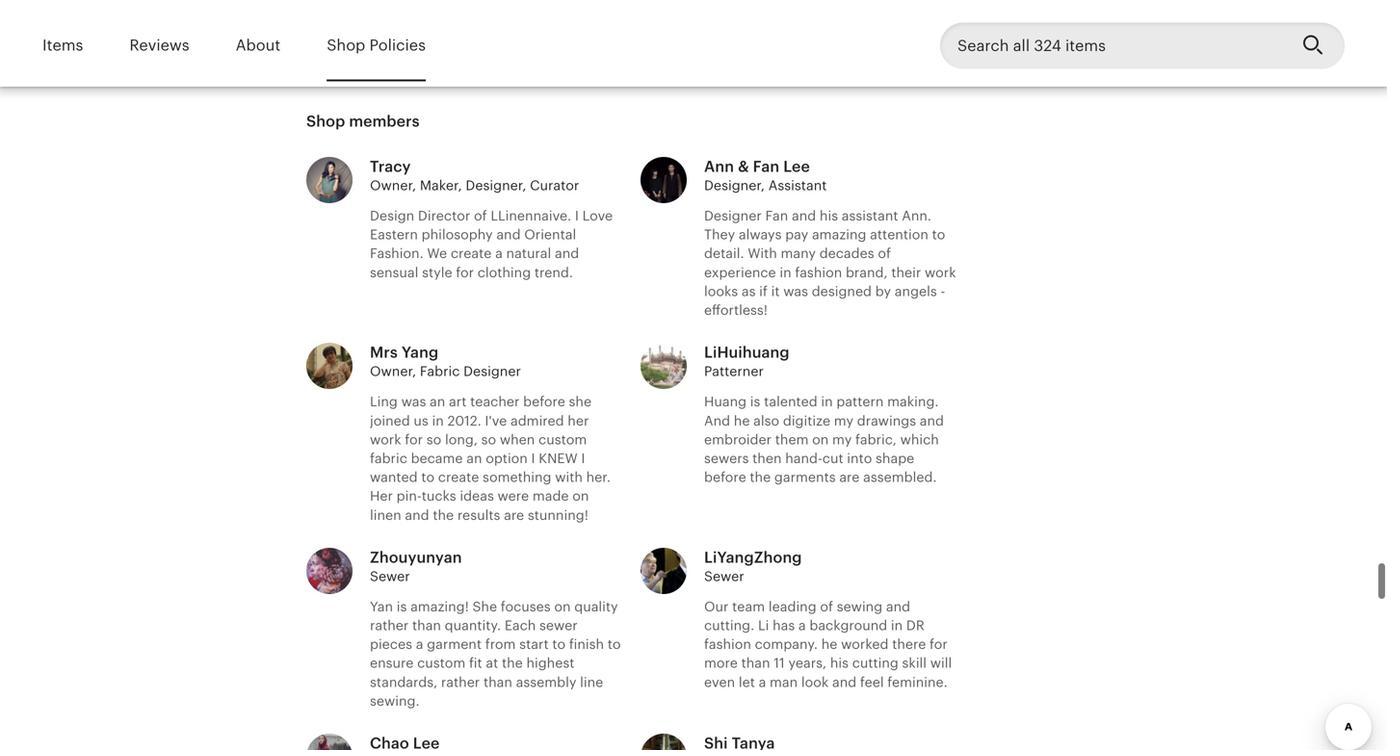 Task type: describe. For each thing, give the bounding box(es) containing it.
hand-
[[786, 451, 823, 466]]

focuses
[[501, 599, 551, 615]]

natural
[[507, 246, 552, 261]]

her
[[568, 413, 589, 429]]

sewing.
[[370, 694, 420, 709]]

mrs
[[370, 344, 398, 362]]

they
[[705, 227, 736, 243]]

to right finish
[[608, 637, 621, 653]]

sewing
[[837, 599, 883, 615]]

designer inside designer fan and his assistant ann. they always pay amazing attention to detail. with many decades of experience in fashion brand, their work looks as if it was designed by angels - effortless!
[[705, 208, 762, 224]]

even
[[705, 675, 736, 690]]

yan is amazing! she focuses on quality rather than quantity. each sewer pieces a garment from start to finish to ensure custom fit at the highest standards, rather than assembly line sewing.
[[370, 599, 621, 709]]

something
[[483, 470, 552, 485]]

sewer
[[540, 618, 578, 634]]

custom inside ling was an art teacher before she joined us in 2012. i've admired her work for so long, so when custom fabric became an option i knew i wanted to create something with her. her pin-tucks ideas were made on linen and the results are stunning!
[[539, 432, 587, 448]]

owner, inside the 'tracy owner, maker, designer, curator'
[[370, 178, 417, 193]]

1 horizontal spatial an
[[467, 451, 482, 466]]

designer inside mrs yang owner, fabric designer
[[464, 364, 521, 379]]

a inside 'yan is amazing! she focuses on quality rather than quantity. each sewer pieces a garment from start to finish to ensure custom fit at the highest standards, rather than assembly line sewing.'
[[416, 637, 424, 653]]

in inside our team leading of sewing and cutting. li has a background in dr fashion company. he worked there for more than 11 years, his cutting skill will even let a man look and feel feminine.
[[891, 618, 903, 634]]

and up the 'dr'
[[887, 599, 911, 615]]

angels
[[895, 284, 938, 299]]

curator
[[530, 178, 580, 193]]

for for liyangzhong
[[930, 637, 948, 653]]

shop policies link
[[327, 23, 426, 68]]

work inside ling was an art teacher before she joined us in 2012. i've admired her work for so long, so when custom fabric became an option i knew i wanted to create something with her. her pin-tucks ideas were made on linen and the results are stunning!
[[370, 432, 402, 448]]

was inside ling was an art teacher before she joined us in 2012. i've admired her work for so long, so when custom fabric became an option i knew i wanted to create something with her. her pin-tucks ideas were made on linen and the results are stunning!
[[402, 394, 426, 410]]

admired
[[511, 413, 564, 429]]

oriental
[[525, 227, 577, 243]]

shape
[[876, 451, 915, 466]]

shop policies
[[327, 37, 426, 54]]

create inside ling was an art teacher before she joined us in 2012. i've admired her work for so long, so when custom fabric became an option i knew i wanted to create something with her. her pin-tucks ideas were made on linen and the results are stunning!
[[438, 470, 479, 485]]

of inside design director of llinennaive. i love eastern philosophy and oriental fashion. we create a natural and sensual style for clothing trend.
[[474, 208, 487, 224]]

ling was an art teacher before she joined us in 2012. i've admired her work for so long, so when custom fabric became an option i knew i wanted to create something with her. her pin-tucks ideas were made on linen and the results are stunning!
[[370, 394, 611, 523]]

for for tracy
[[456, 265, 474, 280]]

pin-
[[397, 489, 422, 504]]

are inside huang is talented in pattern making. and he also digitize my drawings and embroider them on my fabric, which sewers then hand-cut into shape before the garments are assembled.
[[840, 470, 860, 485]]

items link
[[42, 23, 83, 68]]

highest
[[527, 656, 575, 672]]

to down sewer
[[553, 637, 566, 653]]

0 horizontal spatial rather
[[370, 618, 409, 634]]

effortless!
[[705, 303, 768, 318]]

designer, inside ann & fan lee designer, assistant
[[705, 178, 765, 193]]

work inside designer fan and his assistant ann. they always pay amazing attention to detail. with many decades of experience in fashion brand, their work looks as if it was designed by angels - effortless!
[[925, 265, 957, 280]]

with
[[748, 246, 778, 261]]

members
[[349, 113, 420, 130]]

love
[[583, 208, 613, 224]]

if
[[760, 284, 768, 299]]

0 vertical spatial than
[[413, 618, 441, 634]]

in inside ling was an art teacher before she joined us in 2012. i've admired her work for so long, so when custom fabric became an option i knew i wanted to create something with her. her pin-tucks ideas were made on linen and the results are stunning!
[[432, 413, 444, 429]]

which
[[901, 432, 940, 448]]

fashion inside our team leading of sewing and cutting. li has a background in dr fashion company. he worked there for more than 11 years, his cutting skill will even let a man look and feel feminine.
[[705, 637, 752, 653]]

pattern
[[837, 394, 884, 410]]

zhouyunyan
[[370, 549, 462, 567]]

wanted
[[370, 470, 418, 485]]

shop for shop members
[[307, 113, 345, 130]]

director
[[418, 208, 471, 224]]

look
[[802, 675, 829, 690]]

dr
[[907, 618, 925, 634]]

yan
[[370, 599, 393, 615]]

pieces
[[370, 637, 413, 653]]

standards,
[[370, 675, 438, 690]]

reviews link
[[130, 23, 189, 68]]

of inside our team leading of sewing and cutting. li has a background in dr fashion company. he worked there for more than 11 years, his cutting skill will even let a man look and feel feminine.
[[821, 599, 834, 615]]

team
[[733, 599, 765, 615]]

about link
[[236, 23, 281, 68]]

stunning!
[[528, 508, 589, 523]]

his inside designer fan and his assistant ann. they always pay amazing attention to detail. with many decades of experience in fashion brand, their work looks as if it was designed by angels - effortless!
[[820, 208, 839, 224]]

has
[[773, 618, 795, 634]]

and inside designer fan and his assistant ann. they always pay amazing attention to detail. with many decades of experience in fashion brand, their work looks as if it was designed by angels - effortless!
[[792, 208, 817, 224]]

her
[[370, 489, 393, 504]]

tucks
[[422, 489, 457, 504]]

as
[[742, 284, 756, 299]]

feel
[[861, 675, 884, 690]]

patterner
[[705, 364, 764, 379]]

clothing
[[478, 265, 531, 280]]

Search all 324 items text field
[[941, 22, 1288, 69]]

1 horizontal spatial rather
[[441, 675, 480, 690]]

ann.
[[902, 208, 932, 224]]

man
[[770, 675, 798, 690]]

a right 'let'
[[759, 675, 767, 690]]

she
[[473, 599, 497, 615]]

on inside 'yan is amazing! she focuses on quality rather than quantity. each sewer pieces a garment from start to finish to ensure custom fit at the highest standards, rather than assembly line sewing.'
[[555, 599, 571, 615]]

amazing
[[812, 227, 867, 243]]

lihuihuang
[[705, 344, 790, 362]]

was inside designer fan and his assistant ann. they always pay amazing attention to detail. with many decades of experience in fashion brand, their work looks as if it was designed by angels - effortless!
[[784, 284, 809, 299]]

before inside ling was an art teacher before she joined us in 2012. i've admired her work for so long, so when custom fabric became an option i knew i wanted to create something with her. her pin-tucks ideas were made on linen and the results are stunning!
[[523, 394, 566, 410]]

garments
[[775, 470, 836, 485]]

detail.
[[705, 246, 745, 261]]

experience
[[705, 265, 777, 280]]

when
[[500, 432, 535, 448]]

then
[[753, 451, 782, 466]]

tracy owner, maker, designer, curator
[[370, 158, 580, 193]]

reviews
[[130, 37, 189, 54]]

1 horizontal spatial than
[[484, 675, 513, 690]]

linen
[[370, 508, 402, 523]]

making.
[[888, 394, 939, 410]]

to inside ling was an art teacher before she joined us in 2012. i've admired her work for so long, so when custom fabric became an option i knew i wanted to create something with her. her pin-tucks ideas were made on linen and the results are stunning!
[[422, 470, 435, 485]]

0 vertical spatial my
[[834, 413, 854, 429]]

ideas
[[460, 489, 494, 504]]



Task type: vqa. For each thing, say whether or not it's contained in the screenshot.
LLinennaive.
yes



Task type: locate. For each thing, give the bounding box(es) containing it.
and inside ling was an art teacher before she joined us in 2012. i've admired her work for so long, so when custom fabric became an option i knew i wanted to create something with her. her pin-tucks ideas were made on linen and the results are stunning!
[[405, 508, 430, 523]]

designer up teacher
[[464, 364, 521, 379]]

the inside ling was an art teacher before she joined us in 2012. i've admired her work for so long, so when custom fabric became an option i knew i wanted to create something with her. her pin-tucks ideas were made on linen and the results are stunning!
[[433, 508, 454, 523]]

many
[[781, 246, 816, 261]]

1 vertical spatial for
[[405, 432, 423, 448]]

and left feel
[[833, 675, 857, 690]]

for up will
[[930, 637, 948, 653]]

talented
[[764, 394, 818, 410]]

1 vertical spatial fan
[[766, 208, 789, 224]]

on up sewer
[[555, 599, 571, 615]]

1 vertical spatial shop
[[307, 113, 345, 130]]

ling
[[370, 394, 398, 410]]

company.
[[755, 637, 818, 653]]

1 vertical spatial of
[[878, 246, 892, 261]]

sewer up our
[[705, 569, 745, 584]]

1 horizontal spatial so
[[482, 432, 497, 448]]

in inside designer fan and his assistant ann. they always pay amazing attention to detail. with many decades of experience in fashion brand, their work looks as if it was designed by angels - effortless!
[[780, 265, 792, 280]]

was right it
[[784, 284, 809, 299]]

to right attention
[[933, 227, 946, 243]]

fashion down cutting.
[[705, 637, 752, 653]]

0 vertical spatial he
[[734, 413, 750, 429]]

his inside our team leading of sewing and cutting. li has a background in dr fashion company. he worked there for more than 11 years, his cutting skill will even let a man look and feel feminine.
[[831, 656, 849, 672]]

0 vertical spatial are
[[840, 470, 860, 485]]

design
[[370, 208, 415, 224]]

their
[[892, 265, 922, 280]]

1 vertical spatial was
[[402, 394, 426, 410]]

is inside huang is talented in pattern making. and he also digitize my drawings and embroider them on my fabric, which sewers then hand-cut into shape before the garments are assembled.
[[751, 394, 761, 410]]

sewer inside liyangzhong sewer
[[705, 569, 745, 584]]

0 horizontal spatial designer
[[464, 364, 521, 379]]

0 vertical spatial shop
[[327, 37, 366, 54]]

0 horizontal spatial fashion
[[705, 637, 752, 653]]

1 horizontal spatial was
[[784, 284, 809, 299]]

0 vertical spatial owner,
[[370, 178, 417, 193]]

before up admired
[[523, 394, 566, 410]]

and
[[705, 413, 731, 429]]

for
[[456, 265, 474, 280], [405, 432, 423, 448], [930, 637, 948, 653]]

policies
[[370, 37, 426, 54]]

fan
[[753, 158, 780, 175], [766, 208, 789, 224]]

0 vertical spatial the
[[750, 470, 771, 485]]

1 horizontal spatial before
[[705, 470, 747, 485]]

0 horizontal spatial than
[[413, 618, 441, 634]]

of up background
[[821, 599, 834, 615]]

than up 'let'
[[742, 656, 771, 672]]

1 sewer from the left
[[370, 569, 410, 584]]

us
[[414, 413, 429, 429]]

2 vertical spatial on
[[555, 599, 571, 615]]

assembled.
[[864, 470, 937, 485]]

1 horizontal spatial sewer
[[705, 569, 745, 584]]

0 horizontal spatial for
[[405, 432, 423, 448]]

is for lihuihuang
[[751, 394, 761, 410]]

0 horizontal spatial work
[[370, 432, 402, 448]]

rather down fit
[[441, 675, 480, 690]]

1 vertical spatial custom
[[417, 656, 466, 672]]

than
[[413, 618, 441, 634], [742, 656, 771, 672], [484, 675, 513, 690]]

work up fabric
[[370, 432, 402, 448]]

before down sewers
[[705, 470, 747, 485]]

zhouyunyan sewer
[[370, 549, 462, 584]]

designer, down & at the right
[[705, 178, 765, 193]]

1 vertical spatial on
[[573, 489, 589, 504]]

1 horizontal spatial is
[[751, 394, 761, 410]]

on inside huang is talented in pattern making. and he also digitize my drawings and embroider them on my fabric, which sewers then hand-cut into shape before the garments are assembled.
[[813, 432, 829, 448]]

before inside huang is talented in pattern making. and he also digitize my drawings and embroider them on my fabric, which sewers then hand-cut into shape before the garments are assembled.
[[705, 470, 747, 485]]

drawings
[[858, 413, 917, 429]]

to inside designer fan and his assistant ann. they always pay amazing attention to detail. with many decades of experience in fashion brand, their work looks as if it was designed by angels - effortless!
[[933, 227, 946, 243]]

cut
[[823, 451, 844, 466]]

custom inside 'yan is amazing! she focuses on quality rather than quantity. each sewer pieces a garment from start to finish to ensure custom fit at the highest standards, rather than assembly line sewing.'
[[417, 656, 466, 672]]

designer, inside the 'tracy owner, maker, designer, curator'
[[466, 178, 527, 193]]

are inside ling was an art teacher before she joined us in 2012. i've admired her work for so long, so when custom fabric became an option i knew i wanted to create something with her. her pin-tucks ideas were made on linen and the results are stunning!
[[504, 508, 525, 523]]

fit
[[469, 656, 483, 672]]

2 horizontal spatial than
[[742, 656, 771, 672]]

2 horizontal spatial of
[[878, 246, 892, 261]]

on up 'cut'
[[813, 432, 829, 448]]

1 designer, from the left
[[466, 178, 527, 193]]

to
[[933, 227, 946, 243], [422, 470, 435, 485], [553, 637, 566, 653], [608, 637, 621, 653]]

create inside design director of llinennaive. i love eastern philosophy and oriental fashion. we create a natural and sensual style for clothing trend.
[[451, 246, 492, 261]]

quality
[[575, 599, 618, 615]]

designer,
[[466, 178, 527, 193], [705, 178, 765, 193]]

his up amazing
[[820, 208, 839, 224]]

before
[[523, 394, 566, 410], [705, 470, 747, 485]]

on inside ling was an art teacher before she joined us in 2012. i've admired her work for so long, so when custom fabric became an option i knew i wanted to create something with her. her pin-tucks ideas were made on linen and the results are stunning!
[[573, 489, 589, 504]]

in left the 'dr'
[[891, 618, 903, 634]]

my up 'cut'
[[833, 432, 852, 448]]

fan up always
[[766, 208, 789, 224]]

there
[[893, 637, 927, 653]]

for inside design director of llinennaive. i love eastern philosophy and oriental fashion. we create a natural and sensual style for clothing trend.
[[456, 265, 474, 280]]

sewer
[[370, 569, 410, 584], [705, 569, 745, 584]]

quantity.
[[445, 618, 501, 634]]

fan inside ann & fan lee designer, assistant
[[753, 158, 780, 175]]

fashion down many
[[795, 265, 843, 280]]

owner, down mrs
[[370, 364, 417, 379]]

1 vertical spatial than
[[742, 656, 771, 672]]

and up 'which'
[[920, 413, 945, 429]]

shop inside the shop policies link
[[327, 37, 366, 54]]

shop members
[[307, 113, 420, 130]]

designer fan and his assistant ann. they always pay amazing attention to detail. with many decades of experience in fashion brand, their work looks as if it was designed by angels - effortless!
[[705, 208, 957, 318]]

were
[[498, 489, 529, 504]]

0 vertical spatial fashion
[[795, 265, 843, 280]]

of up philosophy
[[474, 208, 487, 224]]

1 horizontal spatial he
[[822, 637, 838, 653]]

shop left members
[[307, 113, 345, 130]]

than down amazing!
[[413, 618, 441, 634]]

the down the then at the bottom right of page
[[750, 470, 771, 485]]

in up digitize
[[822, 394, 833, 410]]

line
[[580, 675, 604, 690]]

maker,
[[420, 178, 462, 193]]

1 vertical spatial create
[[438, 470, 479, 485]]

fashion inside designer fan and his assistant ann. they always pay amazing attention to detail. with many decades of experience in fashion brand, their work looks as if it was designed by angels - effortless!
[[795, 265, 843, 280]]

2 vertical spatial the
[[502, 656, 523, 672]]

custom down garment
[[417, 656, 466, 672]]

0 vertical spatial custom
[[539, 432, 587, 448]]

her.
[[587, 470, 611, 485]]

2 so from the left
[[482, 432, 497, 448]]

art
[[449, 394, 467, 410]]

in inside huang is talented in pattern making. and he also digitize my drawings and embroider them on my fabric, which sewers then hand-cut into shape before the garments are assembled.
[[822, 394, 833, 410]]

rather up pieces
[[370, 618, 409, 634]]

and up trend.
[[555, 246, 579, 261]]

0 vertical spatial of
[[474, 208, 487, 224]]

1 vertical spatial the
[[433, 508, 454, 523]]

and up natural
[[497, 227, 521, 243]]

garment
[[427, 637, 482, 653]]

decades
[[820, 246, 875, 261]]

sewer for liyangzhong
[[705, 569, 745, 584]]

1 horizontal spatial custom
[[539, 432, 587, 448]]

ensure
[[370, 656, 414, 672]]

designer, up llinennaive. in the left top of the page
[[466, 178, 527, 193]]

is
[[751, 394, 761, 410], [397, 599, 407, 615]]

2 vertical spatial for
[[930, 637, 948, 653]]

1 vertical spatial an
[[467, 451, 482, 466]]

was up us
[[402, 394, 426, 410]]

0 horizontal spatial is
[[397, 599, 407, 615]]

0 horizontal spatial was
[[402, 394, 426, 410]]

and up pay
[[792, 208, 817, 224]]

philosophy
[[422, 227, 493, 243]]

0 horizontal spatial are
[[504, 508, 525, 523]]

1 horizontal spatial work
[[925, 265, 957, 280]]

in up it
[[780, 265, 792, 280]]

each
[[505, 618, 536, 634]]

1 vertical spatial work
[[370, 432, 402, 448]]

sewer for zhouyunyan
[[370, 569, 410, 584]]

for right style
[[456, 265, 474, 280]]

shop for shop policies
[[327, 37, 366, 54]]

the down tucks
[[433, 508, 454, 523]]

0 vertical spatial work
[[925, 265, 957, 280]]

1 so from the left
[[427, 432, 442, 448]]

1 owner, from the top
[[370, 178, 417, 193]]

made
[[533, 489, 569, 504]]

0 horizontal spatial custom
[[417, 656, 466, 672]]

i left the love
[[575, 208, 579, 224]]

results
[[458, 508, 501, 523]]

fabric,
[[856, 432, 897, 448]]

1 horizontal spatial designer
[[705, 208, 762, 224]]

shop left policies
[[327, 37, 366, 54]]

1 horizontal spatial i
[[575, 208, 579, 224]]

yang
[[402, 344, 439, 362]]

i inside design director of llinennaive. i love eastern philosophy and oriental fashion. we create a natural and sensual style for clothing trend.
[[575, 208, 579, 224]]

llinennaive.
[[491, 208, 572, 224]]

sewer inside zhouyunyan sewer
[[370, 569, 410, 584]]

to down 'became'
[[422, 470, 435, 485]]

0 vertical spatial for
[[456, 265, 474, 280]]

them
[[776, 432, 809, 448]]

about
[[236, 37, 281, 54]]

cutting.
[[705, 618, 755, 634]]

for inside ling was an art teacher before she joined us in 2012. i've admired her work for so long, so when custom fabric became an option i knew i wanted to create something with her. her pin-tucks ideas were made on linen and the results are stunning!
[[405, 432, 423, 448]]

we
[[427, 246, 447, 261]]

shop
[[327, 37, 366, 54], [307, 113, 345, 130]]

2 owner, from the top
[[370, 364, 417, 379]]

2 horizontal spatial on
[[813, 432, 829, 448]]

of down attention
[[878, 246, 892, 261]]

0 vertical spatial was
[[784, 284, 809, 299]]

0 vertical spatial his
[[820, 208, 839, 224]]

is for zhouyunyan
[[397, 599, 407, 615]]

he up embroider
[[734, 413, 750, 429]]

fan right & at the right
[[753, 158, 780, 175]]

designed
[[812, 284, 872, 299]]

skill
[[903, 656, 927, 672]]

1 horizontal spatial are
[[840, 470, 860, 485]]

1 vertical spatial are
[[504, 508, 525, 523]]

li
[[758, 618, 769, 634]]

are down into
[[840, 470, 860, 485]]

a right pieces
[[416, 637, 424, 653]]

0 horizontal spatial of
[[474, 208, 487, 224]]

0 horizontal spatial on
[[555, 599, 571, 615]]

0 vertical spatial designer
[[705, 208, 762, 224]]

than down at
[[484, 675, 513, 690]]

1 vertical spatial before
[[705, 470, 747, 485]]

0 vertical spatial on
[[813, 432, 829, 448]]

0 horizontal spatial he
[[734, 413, 750, 429]]

0 vertical spatial fan
[[753, 158, 780, 175]]

for inside our team leading of sewing and cutting. li has a background in dr fashion company. he worked there for more than 11 years, his cutting skill will even let a man look and feel feminine.
[[930, 637, 948, 653]]

designer up they
[[705, 208, 762, 224]]

he down background
[[822, 637, 838, 653]]

1 vertical spatial he
[[822, 637, 838, 653]]

attention
[[871, 227, 929, 243]]

he
[[734, 413, 750, 429], [822, 637, 838, 653]]

so down the i've
[[482, 432, 497, 448]]

always
[[739, 227, 782, 243]]

0 horizontal spatial i
[[532, 451, 536, 466]]

work up -
[[925, 265, 957, 280]]

sewer up yan
[[370, 569, 410, 584]]

cutting
[[853, 656, 899, 672]]

1 vertical spatial rather
[[441, 675, 480, 690]]

his down worked
[[831, 656, 849, 672]]

0 horizontal spatial an
[[430, 394, 446, 410]]

on down 'with'
[[573, 489, 589, 504]]

1 vertical spatial is
[[397, 599, 407, 615]]

a right has
[[799, 618, 806, 634]]

i up 'with'
[[582, 451, 585, 466]]

2 horizontal spatial for
[[930, 637, 948, 653]]

joined
[[370, 413, 410, 429]]

1 horizontal spatial on
[[573, 489, 589, 504]]

1 horizontal spatial the
[[502, 656, 523, 672]]

from
[[485, 637, 516, 653]]

create up ideas
[[438, 470, 479, 485]]

0 horizontal spatial sewer
[[370, 569, 410, 584]]

assistant
[[769, 178, 827, 193]]

0 horizontal spatial so
[[427, 432, 442, 448]]

let
[[739, 675, 756, 690]]

than inside our team leading of sewing and cutting. li has a background in dr fashion company. he worked there for more than 11 years, his cutting skill will even let a man look and feel feminine.
[[742, 656, 771, 672]]

was
[[784, 284, 809, 299], [402, 394, 426, 410]]

0 horizontal spatial designer,
[[466, 178, 527, 193]]

2 sewer from the left
[[705, 569, 745, 584]]

knew
[[539, 451, 578, 466]]

huang
[[705, 394, 747, 410]]

and inside huang is talented in pattern making. and he also digitize my drawings and embroider them on my fabric, which sewers then hand-cut into shape before the garments are assembled.
[[920, 413, 945, 429]]

he inside huang is talented in pattern making. and he also digitize my drawings and embroider them on my fabric, which sewers then hand-cut into shape before the garments are assembled.
[[734, 413, 750, 429]]

more
[[705, 656, 738, 672]]

pay
[[786, 227, 809, 243]]

the inside 'yan is amazing! she focuses on quality rather than quantity. each sewer pieces a garment from start to finish to ensure custom fit at the highest standards, rather than assembly line sewing.'
[[502, 656, 523, 672]]

2 horizontal spatial i
[[582, 451, 585, 466]]

years,
[[789, 656, 827, 672]]

is inside 'yan is amazing! she focuses on quality rather than quantity. each sewer pieces a garment from start to finish to ensure custom fit at the highest standards, rather than assembly line sewing.'
[[397, 599, 407, 615]]

custom up knew
[[539, 432, 587, 448]]

fabric
[[420, 364, 460, 379]]

0 horizontal spatial before
[[523, 394, 566, 410]]

assistant
[[842, 208, 899, 224]]

0 vertical spatial is
[[751, 394, 761, 410]]

so
[[427, 432, 442, 448], [482, 432, 497, 448]]

is right yan
[[397, 599, 407, 615]]

0 vertical spatial rather
[[370, 618, 409, 634]]

he inside our team leading of sewing and cutting. li has a background in dr fashion company. he worked there for more than 11 years, his cutting skill will even let a man look and feel feminine.
[[822, 637, 838, 653]]

1 horizontal spatial designer,
[[705, 178, 765, 193]]

owner,
[[370, 178, 417, 193], [370, 364, 417, 379]]

1 horizontal spatial fashion
[[795, 265, 843, 280]]

is up "also"
[[751, 394, 761, 410]]

i down when
[[532, 451, 536, 466]]

for down us
[[405, 432, 423, 448]]

0 horizontal spatial the
[[433, 508, 454, 523]]

1 vertical spatial my
[[833, 432, 852, 448]]

so up 'became'
[[427, 432, 442, 448]]

digitize
[[783, 413, 831, 429]]

owner, inside mrs yang owner, fabric designer
[[370, 364, 417, 379]]

style
[[422, 265, 453, 280]]

an left art
[[430, 394, 446, 410]]

will
[[931, 656, 953, 672]]

are down were
[[504, 508, 525, 523]]

2 horizontal spatial the
[[750, 470, 771, 485]]

2012.
[[448, 413, 482, 429]]

11
[[774, 656, 785, 672]]

2 vertical spatial than
[[484, 675, 513, 690]]

in right us
[[432, 413, 444, 429]]

1 vertical spatial his
[[831, 656, 849, 672]]

of inside designer fan and his assistant ann. they always pay amazing attention to detail. with many decades of experience in fashion brand, their work looks as if it was designed by angels - effortless!
[[878, 246, 892, 261]]

fashion
[[795, 265, 843, 280], [705, 637, 752, 653]]

fan inside designer fan and his assistant ann. they always pay amazing attention to detail. with many decades of experience in fashion brand, their work looks as if it was designed by angels - effortless!
[[766, 208, 789, 224]]

trend.
[[535, 265, 573, 280]]

the right at
[[502, 656, 523, 672]]

create
[[451, 246, 492, 261], [438, 470, 479, 485]]

leading
[[769, 599, 817, 615]]

1 horizontal spatial of
[[821, 599, 834, 615]]

it
[[772, 284, 780, 299]]

0 vertical spatial before
[[523, 394, 566, 410]]

0 vertical spatial an
[[430, 394, 446, 410]]

1 vertical spatial designer
[[464, 364, 521, 379]]

ann & fan lee designer, assistant
[[705, 158, 827, 193]]

my down pattern
[[834, 413, 854, 429]]

amazing!
[[411, 599, 469, 615]]

start
[[520, 637, 549, 653]]

and down pin-
[[405, 508, 430, 523]]

1 vertical spatial owner,
[[370, 364, 417, 379]]

a inside design director of llinennaive. i love eastern philosophy and oriental fashion. we create a natural and sensual style for clothing trend.
[[496, 246, 503, 261]]

0 vertical spatial create
[[451, 246, 492, 261]]

2 vertical spatial of
[[821, 599, 834, 615]]

an
[[430, 394, 446, 410], [467, 451, 482, 466]]

a up clothing
[[496, 246, 503, 261]]

lihuihuang patterner
[[705, 344, 790, 379]]

owner, down tracy
[[370, 178, 417, 193]]

2 designer, from the left
[[705, 178, 765, 193]]

1 horizontal spatial for
[[456, 265, 474, 280]]

the inside huang is talented in pattern making. and he also digitize my drawings and embroider them on my fabric, which sewers then hand-cut into shape before the garments are assembled.
[[750, 470, 771, 485]]

an down long,
[[467, 451, 482, 466]]

create down philosophy
[[451, 246, 492, 261]]

1 vertical spatial fashion
[[705, 637, 752, 653]]



